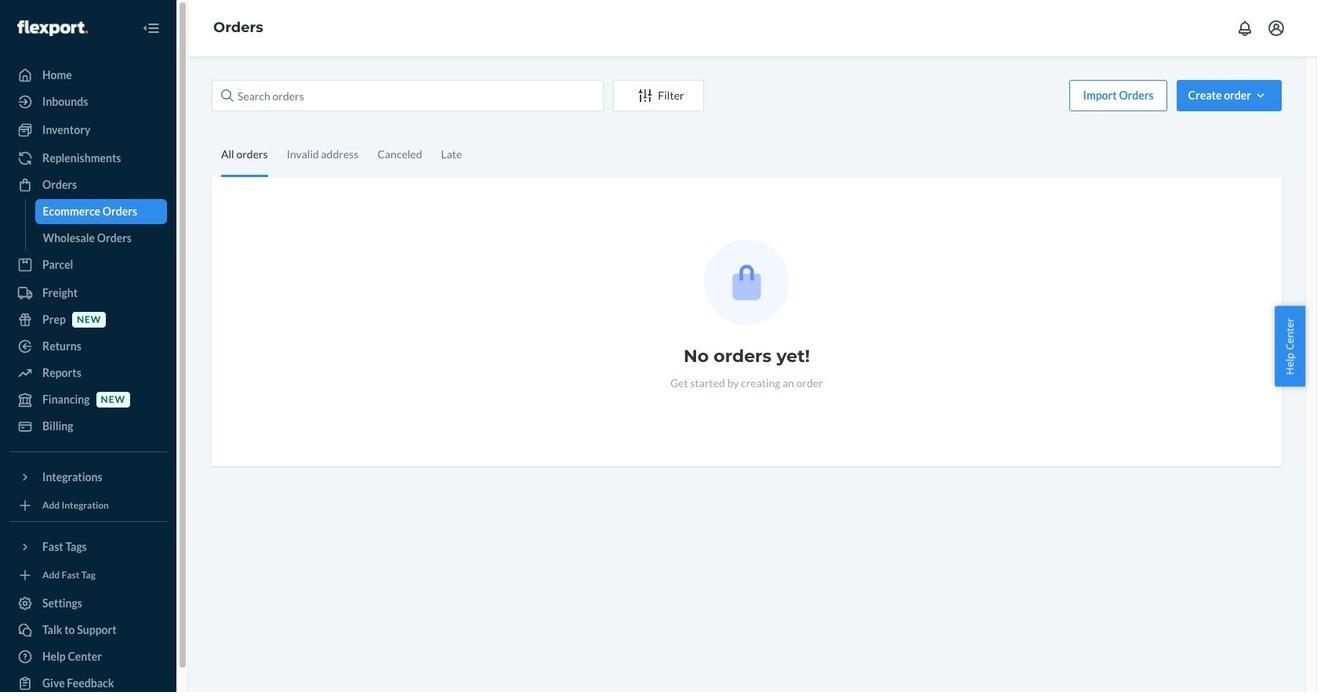 Task type: locate. For each thing, give the bounding box(es) containing it.
open account menu image
[[1267, 19, 1286, 38]]

close navigation image
[[142, 19, 161, 38]]



Task type: vqa. For each thing, say whether or not it's contained in the screenshot.
DTC
no



Task type: describe. For each thing, give the bounding box(es) containing it.
empty list image
[[704, 240, 790, 325]]

flexport logo image
[[17, 20, 88, 36]]

open notifications image
[[1236, 19, 1255, 38]]

Search orders text field
[[212, 80, 604, 111]]

search image
[[221, 89, 234, 102]]



